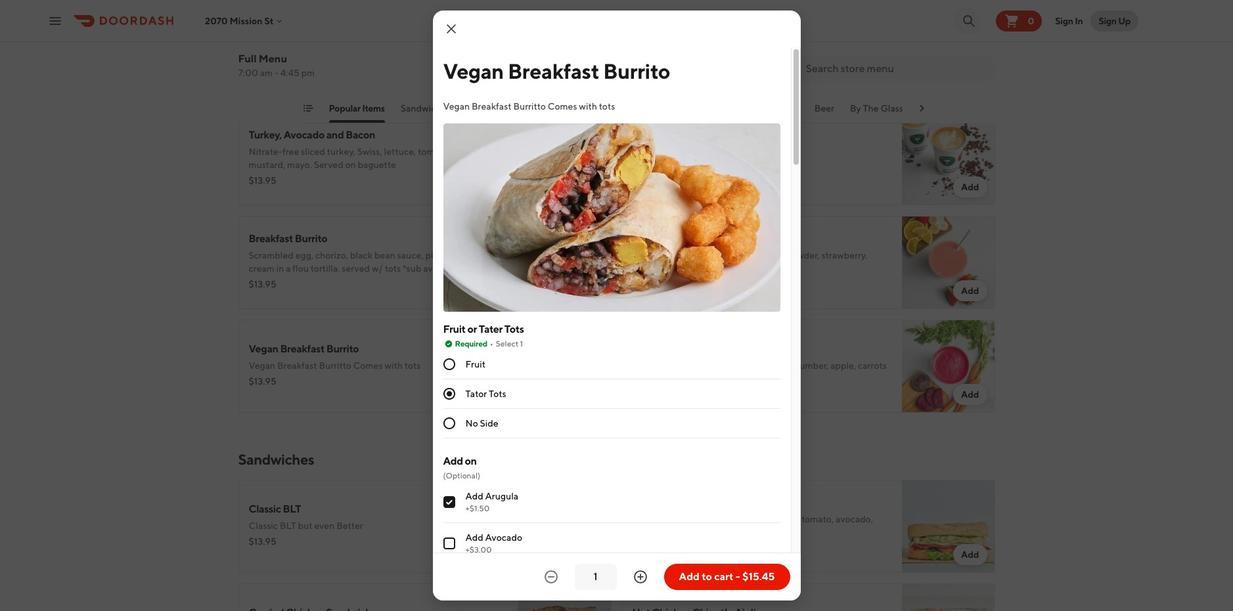 Task type: locate. For each thing, give the bounding box(es) containing it.
1 horizontal spatial served
[[697, 528, 727, 538]]

avocado for +$3.00
[[485, 533, 522, 543]]

turkey, avocado and bacon image for turkey,
[[902, 480, 995, 573]]

turkey, avocado and bacon nitrate-free sliced turkey, swiss, lettuce, tomato, avocado, mustard, mayo. served on baguette $13.95
[[249, 129, 490, 186]]

add for bacon turkey, avocado and bacon image
[[577, 182, 595, 192]]

0 button
[[996, 10, 1042, 31]]

added
[[698, 263, 725, 274]]

burrito
[[603, 58, 670, 83], [295, 233, 327, 245], [326, 343, 359, 355]]

turkey,
[[327, 146, 355, 157], [711, 514, 739, 525]]

chorizo,
[[315, 250, 348, 261]]

vegan breakfast burrito
[[443, 58, 670, 83]]

on inside add on (optional)
[[465, 455, 477, 468]]

1 horizontal spatial a
[[448, 43, 453, 53]]

or
[[467, 323, 477, 336]]

fruit or tater tots group
[[443, 323, 780, 439]]

2 classic from the top
[[249, 521, 278, 531]]

tots right kids
[[599, 101, 615, 112]]

on
[[435, 43, 446, 53], [345, 160, 356, 170], [465, 455, 477, 468], [729, 528, 740, 538]]

breakfast
[[508, 58, 599, 83], [472, 101, 511, 112], [509, 103, 549, 114], [249, 233, 293, 245], [280, 343, 324, 355], [277, 361, 317, 371]]

burrito for vegan breakfast burrito
[[603, 58, 670, 83]]

avocado inside add avocado +$3.00
[[485, 533, 522, 543]]

0 vertical spatial classic
[[249, 503, 281, 516]]

avocado inside turkey, avocado and bacon nitrate-free sliced turkey, swiss, lettuce, tomato, avocado, mustard, mayo. served on baguette $13.95
[[284, 129, 324, 141]]

1 horizontal spatial classic blt image
[[902, 9, 995, 102]]

1 vertical spatial mayo.
[[671, 528, 696, 538]]

apple,
[[830, 361, 856, 371]]

add
[[577, 78, 595, 89], [961, 78, 979, 89], [577, 182, 595, 192], [961, 182, 979, 192], [577, 286, 595, 296], [961, 286, 979, 296], [961, 390, 979, 400], [443, 455, 463, 468], [465, 492, 483, 502], [465, 533, 483, 543], [577, 550, 595, 560], [961, 550, 979, 560], [679, 571, 700, 583]]

0 vertical spatial burrito
[[603, 58, 670, 83]]

burritto inside vegan breakfast burrito dialog
[[513, 101, 546, 112]]

+$3.00
[[465, 545, 492, 555]]

0 vertical spatial sandwiches
[[401, 103, 450, 114]]

burrito inside dialog
[[603, 58, 670, 83]]

nitrate- inside nitrate-free sliced turkey, swiss, lettuce, tomato, avocado, mustard, mayo. served on baguette $13.95
[[632, 514, 666, 525]]

0 horizontal spatial classic blt image
[[518, 480, 611, 573]]

for
[[460, 263, 472, 274]]

1 vertical spatial tomato,
[[802, 514, 834, 525]]

Tator Tots radio
[[443, 388, 455, 400]]

tomato, inside turkey, avocado and bacon nitrate-free sliced turkey, swiss, lettuce, tomato, avocado, mustard, mayo. served on baguette $13.95
[[418, 146, 450, 157]]

0 vertical spatial mustard,
[[249, 160, 285, 170]]

customer fave!   beet, lemon, ginger, cucumber, apple, carrots $9.00
[[632, 361, 887, 387]]

0 vertical spatial tots
[[599, 101, 615, 112]]

add button for lemon,
[[953, 384, 987, 405]]

by the glass
[[850, 103, 903, 114]]

0 horizontal spatial burritto
[[319, 361, 351, 371]]

0 horizontal spatial a
[[286, 263, 291, 274]]

1 vertical spatial tots
[[385, 263, 401, 274]]

0 horizontal spatial tomato,
[[418, 146, 450, 157]]

1 vertical spatial fruit
[[465, 360, 485, 370]]

•
[[490, 339, 493, 349]]

swiss, up $15.45
[[741, 514, 766, 525]]

1 vertical spatial baguette
[[741, 528, 780, 538]]

1 horizontal spatial burritto
[[513, 101, 546, 112]]

pico
[[425, 250, 443, 261]]

0 horizontal spatial avocado
[[284, 129, 324, 141]]

0 vertical spatial free
[[282, 146, 299, 157]]

served up to
[[697, 528, 727, 538]]

1 horizontal spatial free
[[666, 514, 683, 525]]

• select 1
[[490, 339, 523, 349]]

0 horizontal spatial baguette
[[358, 160, 396, 170]]

$8.95
[[632, 279, 657, 290]]

comes inside vegan breakfast burrito dialog
[[548, 101, 577, 112]]

de
[[445, 250, 456, 261]]

in
[[1075, 15, 1083, 26]]

on down bacon
[[345, 160, 356, 170]]

- right am
[[275, 68, 279, 78]]

1 vertical spatial avocado,
[[836, 514, 873, 525]]

0 vertical spatial fruit
[[443, 323, 466, 336]]

k2
[[632, 233, 645, 245]]

k2 smoothie orange juice, banana, honey, protein powder, strawberry. pineapple juice added upon request $8.95
[[632, 233, 867, 290]]

1 vertical spatial burritto
[[319, 361, 351, 371]]

1 vertical spatial a
[[286, 263, 291, 274]]

1 vertical spatial burrito
[[295, 233, 327, 245]]

fruit down required
[[465, 360, 485, 370]]

0 vertical spatial -
[[275, 68, 279, 78]]

classic blt image
[[902, 9, 995, 102], [518, 480, 611, 573]]

0 horizontal spatial comes
[[353, 361, 383, 371]]

$15.45
[[742, 571, 775, 583]]

sign
[[1055, 15, 1073, 26], [1099, 15, 1117, 26]]

tator tots
[[465, 389, 506, 400]]

ham
[[249, 25, 271, 37]]

nitrate- down turkey,
[[249, 146, 282, 157]]

vegan breakfast burritto  comes with tots
[[443, 101, 615, 112]]

1 horizontal spatial avocado
[[485, 533, 522, 543]]

mustard, up increase quantity by 1 image
[[632, 528, 669, 538]]

on down close vegan breakfast burrito image
[[435, 43, 446, 53]]

1 classic from the top
[[249, 503, 281, 516]]

tots inside vegan breakfast burrito vegan breakfast burritto  comes with tots $13.95
[[405, 361, 421, 371]]

tots left fruit option
[[405, 361, 421, 371]]

add button for turkey,
[[953, 545, 987, 566]]

cheese,
[[368, 43, 400, 53]]

1 vertical spatial free
[[666, 514, 683, 525]]

with inside vegan breakfast burrito vegan breakfast burritto  comes with tots $13.95
[[384, 361, 403, 371]]

1 vertical spatial sandwiches
[[238, 451, 314, 468]]

0 vertical spatial sliced
[[301, 146, 325, 157]]

1 horizontal spatial with
[[579, 101, 597, 112]]

a right in
[[286, 263, 291, 274]]

close vegan breakfast burrito image
[[443, 21, 459, 37]]

2 vertical spatial tots
[[405, 361, 421, 371]]

avocado, inside nitrate-free sliced turkey, swiss, lettuce, tomato, avocado, mustard, mayo. served on baguette $13.95
[[836, 514, 873, 525]]

mayo. inside nitrate-free sliced turkey, swiss, lettuce, tomato, avocado, mustard, mayo. served on baguette $13.95
[[671, 528, 696, 538]]

1 vertical spatial turkey, avocado and bacon image
[[902, 480, 995, 573]]

sign left up
[[1099, 15, 1117, 26]]

fruit left or
[[443, 323, 466, 336]]

burritto
[[513, 101, 546, 112], [319, 361, 351, 371]]

tots right tator
[[489, 389, 506, 400]]

1 vertical spatial avocado
[[485, 533, 522, 543]]

upon
[[727, 263, 748, 274]]

$13.95 inside breakfast burrito scrambled egg, chorizo, black bean sauce, pico de gallo, sour cream in a flou tortilla.  served w/ tots   *sub avocado for chorizo $13.95
[[249, 279, 276, 290]]

0 horizontal spatial avocado,
[[452, 146, 490, 157]]

turkey, avocado and bacon image
[[518, 112, 611, 206], [902, 480, 995, 573]]

0 horizontal spatial sign
[[1055, 15, 1073, 26]]

0 vertical spatial swiss,
[[357, 146, 382, 157]]

1 horizontal spatial -
[[736, 571, 740, 583]]

1 vertical spatial sliced
[[685, 514, 709, 525]]

drinks
[[772, 103, 799, 114]]

$5.46
[[632, 162, 657, 173]]

1 horizontal spatial mayo.
[[671, 528, 696, 538]]

1 horizontal spatial tots
[[405, 361, 421, 371]]

Fruit radio
[[443, 359, 455, 371]]

served inside turkey, avocado and bacon nitrate-free sliced turkey, swiss, lettuce, tomato, avocado, mustard, mayo. served on baguette $13.95
[[314, 160, 343, 170]]

smoothie
[[647, 233, 692, 245]]

0 horizontal spatial turkey,
[[327, 146, 355, 157]]

0 horizontal spatial tots
[[385, 263, 401, 274]]

0 vertical spatial nitrate-
[[249, 146, 282, 157]]

on up (optional)
[[465, 455, 477, 468]]

1 horizontal spatial swiss,
[[741, 514, 766, 525]]

nitrate-free sliced turkey, swiss, lettuce, tomato, avocado, mustard, mayo. served on baguette $13.95
[[632, 514, 873, 554]]

1 vertical spatial mustard,
[[632, 528, 669, 538]]

0 horizontal spatial lettuce,
[[384, 146, 416, 157]]

lettuce, down sandwiches button
[[384, 146, 416, 157]]

2 horizontal spatial tots
[[599, 101, 615, 112]]

turkey, up the 'cart'
[[711, 514, 739, 525]]

1 vertical spatial comes
[[353, 361, 383, 371]]

beet,
[[700, 361, 723, 371]]

0 vertical spatial a
[[448, 43, 453, 53]]

0 horizontal spatial served
[[314, 160, 343, 170]]

1 horizontal spatial tomato,
[[802, 514, 834, 525]]

0 horizontal spatial mayo.
[[287, 160, 312, 170]]

with left fruit option
[[384, 361, 403, 371]]

0 vertical spatial avocado,
[[452, 146, 490, 157]]

a
[[448, 43, 453, 53], [286, 263, 291, 274]]

revival image
[[902, 320, 995, 413]]

nitrate- up increase quantity by 1 image
[[632, 514, 666, 525]]

baguette inside nitrate-free sliced turkey, swiss, lettuce, tomato, avocado, mustard, mayo. served on baguette $13.95
[[741, 528, 780, 538]]

0 horizontal spatial sandwiches
[[238, 451, 314, 468]]

add button for egg,
[[569, 281, 603, 302]]

1 vertical spatial turkey,
[[711, 514, 739, 525]]

add button for croissant
[[569, 73, 603, 94]]

0 horizontal spatial -
[[275, 68, 279, 78]]

0 horizontal spatial sliced
[[301, 146, 325, 157]]

hot drinks
[[754, 103, 799, 114]]

classic
[[249, 503, 281, 516], [249, 521, 278, 531]]

add for topmost classic blt image
[[961, 78, 979, 89]]

1 vertical spatial classic
[[249, 521, 278, 531]]

1 horizontal spatial turkey,
[[711, 514, 739, 525]]

mustard, inside turkey, avocado and bacon nitrate-free sliced turkey, swiss, lettuce, tomato, avocado, mustard, mayo. served on baguette $13.95
[[249, 160, 285, 170]]

0 horizontal spatial free
[[282, 146, 299, 157]]

$13.95 inside nitrate-free sliced turkey, swiss, lettuce, tomato, avocado, mustard, mayo. served on baguette $13.95
[[632, 543, 660, 554]]

tots down 'bean'
[[385, 263, 401, 274]]

0 vertical spatial turkey,
[[327, 146, 355, 157]]

served
[[314, 160, 343, 170], [697, 528, 727, 538]]

lettuce, inside nitrate-free sliced turkey, swiss, lettuce, tomato, avocado, mustard, mayo. served on baguette $13.95
[[768, 514, 800, 525]]

blt up but
[[283, 503, 301, 516]]

cheddar
[[332, 43, 366, 53]]

burrito inside vegan breakfast burrito vegan breakfast burritto  comes with tots $13.95
[[326, 343, 359, 355]]

2 vertical spatial burrito
[[326, 343, 359, 355]]

1 sign from the left
[[1055, 15, 1073, 26]]

0 horizontal spatial turkey, avocado and bacon image
[[518, 112, 611, 206]]

avocado left and
[[284, 129, 324, 141]]

1 horizontal spatial mustard,
[[632, 528, 669, 538]]

0 vertical spatial with
[[579, 101, 597, 112]]

0 vertical spatial tots
[[504, 323, 524, 336]]

comes
[[548, 101, 577, 112], [353, 361, 383, 371]]

swiss, down bacon
[[357, 146, 382, 157]]

add inside add avocado +$3.00
[[465, 533, 483, 543]]

1 vertical spatial lettuce,
[[768, 514, 800, 525]]

1 vertical spatial -
[[736, 571, 740, 583]]

1 vertical spatial tots
[[489, 389, 506, 400]]

juice,
[[666, 250, 688, 261]]

fruit
[[443, 323, 466, 336], [465, 360, 485, 370]]

mayo.
[[287, 160, 312, 170], [671, 528, 696, 538]]

add inside add on (optional)
[[443, 455, 463, 468]]

sign up link
[[1091, 10, 1138, 31]]

1 vertical spatial classic blt image
[[518, 480, 611, 573]]

0 horizontal spatial nitrate-
[[249, 146, 282, 157]]

on inside nitrate-free sliced turkey, swiss, lettuce, tomato, avocado, mustard, mayo. served on baguette $13.95
[[729, 528, 740, 538]]

add inside the add arugula +$1.50
[[465, 492, 483, 502]]

tots up select at the bottom left of the page
[[504, 323, 524, 336]]

ham & cheese croissant image
[[518, 9, 611, 102]]

0 vertical spatial turkey, avocado and bacon image
[[518, 112, 611, 206]]

4:45
[[280, 68, 299, 78]]

1 horizontal spatial comes
[[548, 101, 577, 112]]

lettuce, up $15.45
[[768, 514, 800, 525]]

orange
[[632, 250, 664, 261]]

1 horizontal spatial lettuce,
[[768, 514, 800, 525]]

0 horizontal spatial swiss,
[[357, 146, 382, 157]]

0 vertical spatial tomato,
[[418, 146, 450, 157]]

1 vertical spatial with
[[384, 361, 403, 371]]

0 horizontal spatial mustard,
[[249, 160, 285, 170]]

1 horizontal spatial avocado,
[[836, 514, 873, 525]]

by the glass button
[[850, 102, 903, 123]]

bottle
[[919, 103, 945, 114]]

pm
[[301, 68, 315, 78]]

$9.95
[[249, 72, 273, 82]]

add for turkey, avocado and bacon image associated with turkey,
[[961, 550, 979, 560]]

1
[[520, 339, 523, 349]]

fruit or tater tots
[[443, 323, 524, 336]]

1 horizontal spatial baguette
[[741, 528, 780, 538]]

1 vertical spatial served
[[697, 528, 727, 538]]

bottle button
[[919, 102, 945, 123]]

increase quantity by 1 image
[[632, 570, 648, 585]]

0 vertical spatial burritto
[[513, 101, 546, 112]]

0 horizontal spatial with
[[384, 361, 403, 371]]

lettuce,
[[384, 146, 416, 157], [768, 514, 800, 525]]

curried chicken sandwich image
[[518, 584, 611, 612]]

sign left in
[[1055, 15, 1073, 26]]

baguette down bacon
[[358, 160, 396, 170]]

turkey, down and
[[327, 146, 355, 157]]

blt left but
[[280, 521, 296, 531]]

1 vertical spatial nitrate-
[[632, 514, 666, 525]]

- right the 'cart'
[[736, 571, 740, 583]]

salads button
[[466, 102, 493, 123]]

in
[[276, 263, 284, 274]]

served down and
[[314, 160, 343, 170]]

None checkbox
[[443, 497, 455, 509], [443, 538, 455, 550], [443, 497, 455, 509], [443, 538, 455, 550]]

0 vertical spatial comes
[[548, 101, 577, 112]]

kids button
[[565, 102, 583, 123]]

$13.95
[[632, 65, 660, 76], [249, 175, 276, 186], [249, 279, 276, 290], [249, 376, 276, 387], [249, 537, 276, 547], [632, 543, 660, 554]]

am
[[260, 68, 273, 78]]

a left butter
[[448, 43, 453, 53]]

0 vertical spatial avocado
[[284, 129, 324, 141]]

hot chicken chipotle aioli image
[[902, 584, 995, 612]]

vegan breakfast burrito dialog
[[433, 11, 800, 612]]

add to cart - $15.45
[[679, 571, 775, 583]]

up
[[1118, 15, 1131, 26]]

with left pastries
[[579, 101, 597, 112]]

by
[[850, 103, 861, 114]]

on up add to cart - $15.45
[[729, 528, 740, 538]]

0 vertical spatial served
[[314, 160, 343, 170]]

2 sign from the left
[[1099, 15, 1117, 26]]

ham,
[[309, 43, 330, 53]]

1 horizontal spatial sign
[[1099, 15, 1117, 26]]

cucumber,
[[785, 361, 829, 371]]

fruit for fruit or tater tots
[[443, 323, 466, 336]]

1 vertical spatial swiss,
[[741, 514, 766, 525]]

1 horizontal spatial turkey, avocado and bacon image
[[902, 480, 995, 573]]

free inside turkey, avocado and bacon nitrate-free sliced turkey, swiss, lettuce, tomato, avocado, mustard, mayo. served on baguette $13.95
[[282, 146, 299, 157]]

avocado up +$3.00 on the bottom left of the page
[[485, 533, 522, 543]]

0 vertical spatial mayo.
[[287, 160, 312, 170]]

pastries button
[[599, 102, 632, 123]]

sign in
[[1055, 15, 1083, 26]]

required
[[455, 339, 487, 349]]

decrease quantity by 1 image
[[543, 570, 559, 585]]

0
[[1028, 15, 1034, 26]]

latte
[[632, 142, 657, 154]]

1 horizontal spatial nitrate-
[[632, 514, 666, 525]]

mustard, down turkey,
[[249, 160, 285, 170]]

nitrate- inside turkey, avocado and bacon nitrate-free sliced turkey, swiss, lettuce, tomato, avocado, mustard, mayo. served on baguette $13.95
[[249, 146, 282, 157]]

sign inside "link"
[[1099, 15, 1117, 26]]

baguette up $15.45
[[741, 528, 780, 538]]

customer
[[632, 361, 674, 371]]

vegan for vegan breakfast burrito vegan breakfast burritto  comes with tots $13.95
[[249, 343, 278, 355]]



Task type: describe. For each thing, give the bounding box(es) containing it.
gallo,
[[458, 250, 482, 261]]

salads
[[466, 103, 493, 114]]

ham & cheese croissant sliced roasted ham, cheddar cheese, toasted on a butter croissant $9.95
[[249, 25, 481, 82]]

&
[[273, 25, 279, 37]]

no
[[465, 419, 478, 429]]

bean
[[374, 250, 395, 261]]

pastries
[[599, 103, 632, 114]]

tots inside vegan breakfast burrito dialog
[[599, 101, 615, 112]]

avocado for and
[[284, 129, 324, 141]]

turkey, avocado and bacon image for bacon
[[518, 112, 611, 206]]

and
[[326, 129, 344, 141]]

sliced
[[249, 43, 274, 53]]

mission
[[230, 15, 262, 26]]

full
[[238, 53, 257, 65]]

menu
[[259, 53, 287, 65]]

add inside add to cart - $15.45 button
[[679, 571, 700, 583]]

swiss, inside turkey, avocado and bacon nitrate-free sliced turkey, swiss, lettuce, tomato, avocado, mustard, mayo. served on baguette $13.95
[[357, 146, 382, 157]]

no side
[[465, 419, 498, 429]]

1 vertical spatial blt
[[280, 521, 296, 531]]

add for k2 smoothie image
[[961, 286, 979, 296]]

add to cart - $15.45 button
[[664, 564, 790, 591]]

glass
[[881, 103, 903, 114]]

- inside button
[[736, 571, 740, 583]]

burrito for vegan breakfast burrito vegan breakfast burritto  comes with tots $13.95
[[326, 343, 359, 355]]

turkey, inside nitrate-free sliced turkey, swiss, lettuce, tomato, avocado, mustard, mayo. served on baguette $13.95
[[711, 514, 739, 525]]

Item Search search field
[[806, 62, 984, 76]]

st
[[264, 15, 274, 26]]

add button for blt
[[569, 545, 603, 566]]

tomato, inside nitrate-free sliced turkey, swiss, lettuce, tomato, avocado, mustard, mayo. served on baguette $13.95
[[802, 514, 834, 525]]

breakfast inside breakfast burrito scrambled egg, chorizo, black bean sauce, pico de gallo, sour cream in a flou tortilla.  served w/ tots   *sub avocado for chorizo $13.95
[[249, 233, 293, 245]]

cheese
[[281, 25, 316, 37]]

k2 smoothie image
[[902, 216, 995, 309]]

scroll menu navigation right image
[[916, 103, 927, 114]]

add for the latte image
[[961, 182, 979, 192]]

baguette inside turkey, avocado and bacon nitrate-free sliced turkey, swiss, lettuce, tomato, avocado, mustard, mayo. served on baguette $13.95
[[358, 160, 396, 170]]

sign for sign up
[[1099, 15, 1117, 26]]

toasted
[[402, 43, 433, 53]]

1 horizontal spatial sandwiches
[[401, 103, 450, 114]]

mustard, inside nitrate-free sliced turkey, swiss, lettuce, tomato, avocado, mustard, mayo. served on baguette $13.95
[[632, 528, 669, 538]]

vegan for vegan breakfast burrito
[[443, 58, 504, 83]]

cart
[[714, 571, 733, 583]]

request
[[750, 263, 782, 274]]

comes inside vegan breakfast burrito vegan breakfast burritto  comes with tots $13.95
[[353, 361, 383, 371]]

lemon,
[[724, 361, 753, 371]]

juice
[[677, 263, 696, 274]]

vegan for vegan breakfast burritto  comes with tots
[[443, 101, 470, 112]]

strawberry.
[[821, 250, 867, 261]]

sign for sign in
[[1055, 15, 1073, 26]]

add on group
[[443, 455, 780, 612]]

cream
[[249, 263, 275, 274]]

honey,
[[725, 250, 752, 261]]

- inside the 'full menu 7:00 am - 4:45 pm'
[[275, 68, 279, 78]]

$13.95 inside turkey, avocado and bacon nitrate-free sliced turkey, swiss, lettuce, tomato, avocado, mustard, mayo. served on baguette $13.95
[[249, 175, 276, 186]]

w/
[[372, 263, 383, 274]]

(optional)
[[443, 471, 480, 481]]

breakfast burrito image
[[518, 216, 611, 309]]

add arugula +$1.50
[[465, 492, 518, 514]]

hot drinks button
[[754, 102, 799, 123]]

full menu 7:00 am - 4:45 pm
[[238, 53, 315, 78]]

carrots
[[858, 361, 887, 371]]

turkey, inside turkey, avocado and bacon nitrate-free sliced turkey, swiss, lettuce, tomato, avocado, mustard, mayo. served on baguette $13.95
[[327, 146, 355, 157]]

burrito inside breakfast burrito scrambled egg, chorizo, black bean sauce, pico de gallo, sour cream in a flou tortilla.  served w/ tots   *sub avocado for chorizo $13.95
[[295, 233, 327, 245]]

protein
[[754, 250, 784, 261]]

tots inside breakfast burrito scrambled egg, chorizo, black bean sauce, pico de gallo, sour cream in a flou tortilla.  served w/ tots   *sub avocado for chorizo $13.95
[[385, 263, 401, 274]]

burritto inside vegan breakfast burrito vegan breakfast burritto  comes with tots $13.95
[[319, 361, 351, 371]]

a inside the ham & cheese croissant sliced roasted ham, cheddar cheese, toasted on a butter croissant $9.95
[[448, 43, 453, 53]]

bacon
[[346, 129, 375, 141]]

sliced inside nitrate-free sliced turkey, swiss, lettuce, tomato, avocado, mustard, mayo. served on baguette $13.95
[[685, 514, 709, 525]]

avocado, inside turkey, avocado and bacon nitrate-free sliced turkey, swiss, lettuce, tomato, avocado, mustard, mayo. served on baguette $13.95
[[452, 146, 490, 157]]

2070
[[205, 15, 228, 26]]

served inside nitrate-free sliced turkey, swiss, lettuce, tomato, avocado, mustard, mayo. served on baguette $13.95
[[697, 528, 727, 538]]

to
[[702, 571, 712, 583]]

latte image
[[902, 112, 995, 206]]

breakfast button
[[509, 102, 549, 123]]

sliced inside turkey, avocado and bacon nitrate-free sliced turkey, swiss, lettuce, tomato, avocado, mustard, mayo. served on baguette $13.95
[[301, 146, 325, 157]]

add for breakfast burrito image
[[577, 286, 595, 296]]

powder,
[[786, 250, 820, 261]]

+$1.50
[[465, 504, 490, 514]]

chorizo
[[474, 263, 505, 274]]

items
[[362, 103, 385, 114]]

a inside breakfast burrito scrambled egg, chorizo, black bean sauce, pico de gallo, sour cream in a flou tortilla.  served w/ tots   *sub avocado for chorizo $13.95
[[286, 263, 291, 274]]

with inside vegan breakfast burrito dialog
[[579, 101, 597, 112]]

sign in link
[[1047, 8, 1091, 34]]

Current quantity is 1 number field
[[582, 570, 609, 585]]

the
[[863, 103, 879, 114]]

but
[[298, 521, 312, 531]]

black
[[350, 250, 373, 261]]

0 vertical spatial blt
[[283, 503, 301, 516]]

add button for bacon
[[569, 177, 603, 198]]

tator
[[465, 389, 487, 400]]

add for revival image at the bottom right
[[961, 390, 979, 400]]

classic blt classic blt but even better $13.95
[[249, 503, 363, 547]]

kids
[[565, 103, 583, 114]]

fruit for fruit
[[465, 360, 485, 370]]

0 vertical spatial classic blt image
[[902, 9, 995, 102]]

tater
[[479, 323, 502, 336]]

arugula
[[485, 492, 518, 502]]

turkey,
[[249, 129, 282, 141]]

roasted
[[276, 43, 308, 53]]

add button for juice,
[[953, 281, 987, 302]]

on inside the ham & cheese croissant sliced roasted ham, cheddar cheese, toasted on a butter croissant $9.95
[[435, 43, 446, 53]]

banana,
[[690, 250, 723, 261]]

swiss, inside nitrate-free sliced turkey, swiss, lettuce, tomato, avocado, mustard, mayo. served on baguette $13.95
[[741, 514, 766, 525]]

even
[[314, 521, 335, 531]]

breakfast burrito scrambled egg, chorizo, black bean sauce, pico de gallo, sour cream in a flou tortilla.  served w/ tots   *sub avocado for chorizo $13.95
[[249, 233, 505, 290]]

No Side radio
[[443, 418, 455, 430]]

free inside nitrate-free sliced turkey, swiss, lettuce, tomato, avocado, mustard, mayo. served on baguette $13.95
[[666, 514, 683, 525]]

croissant
[[249, 56, 286, 66]]

2070 mission st
[[205, 15, 274, 26]]

hot
[[754, 103, 770, 114]]

7:00
[[238, 68, 258, 78]]

vegan breakfast burrito image
[[518, 320, 611, 413]]

fave!
[[675, 361, 698, 371]]

add for ham & cheese croissant image
[[577, 78, 595, 89]]

better
[[336, 521, 363, 531]]

beer button
[[814, 102, 834, 123]]

on inside turkey, avocado and bacon nitrate-free sliced turkey, swiss, lettuce, tomato, avocado, mustard, mayo. served on baguette $13.95
[[345, 160, 356, 170]]

popular items
[[329, 103, 385, 114]]

pineapple
[[632, 263, 675, 274]]

open menu image
[[47, 13, 63, 29]]

mayo. inside turkey, avocado and bacon nitrate-free sliced turkey, swiss, lettuce, tomato, avocado, mustard, mayo. served on baguette $13.95
[[287, 160, 312, 170]]

$13.95 inside the classic blt classic blt but even better $13.95
[[249, 537, 276, 547]]

tortilla.
[[311, 263, 340, 274]]

beer
[[814, 103, 834, 114]]

select
[[496, 339, 518, 349]]

croissant
[[318, 25, 362, 37]]

$13.95 inside vegan breakfast burrito vegan breakfast burritto  comes with tots $13.95
[[249, 376, 276, 387]]

ginger,
[[755, 361, 783, 371]]

add for left classic blt image
[[577, 550, 595, 560]]

vegan breakfast burrito vegan breakfast burritto  comes with tots $13.95
[[249, 343, 421, 387]]

lettuce, inside turkey, avocado and bacon nitrate-free sliced turkey, swiss, lettuce, tomato, avocado, mustard, mayo. served on baguette $13.95
[[384, 146, 416, 157]]



Task type: vqa. For each thing, say whether or not it's contained in the screenshot.
middle chicken
no



